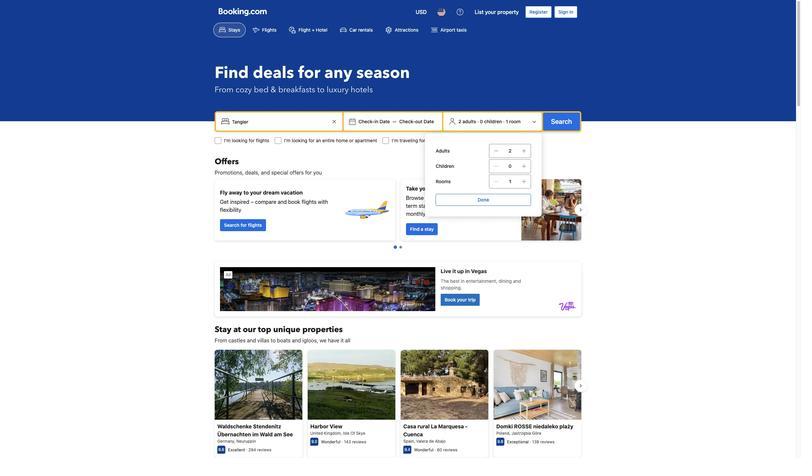 Task type: locate. For each thing, give the bounding box(es) containing it.
search inside region
[[224, 222, 239, 228]]

at right 'many'
[[449, 203, 453, 209]]

work
[[427, 138, 437, 143]]

luxury
[[327, 84, 349, 95]]

0 horizontal spatial properties
[[302, 324, 343, 335]]

for up breakfasts
[[298, 62, 320, 84]]

· left the 60
[[435, 448, 436, 453]]

for inside offers promotions, deals, and special offers for you
[[305, 170, 312, 176]]

take your longest vacation yet image
[[521, 179, 581, 241]]

wonderful down valera
[[414, 448, 434, 453]]

search inside button
[[551, 118, 572, 125]]

1 horizontal spatial date
[[424, 119, 434, 124]]

1 left room
[[506, 119, 508, 124]]

0 horizontal spatial wonderful element
[[321, 440, 341, 445]]

stendenitz
[[253, 424, 281, 430]]

138
[[532, 440, 539, 445]]

region
[[209, 177, 587, 243], [209, 347, 587, 458]]

to right villas
[[271, 338, 276, 344]]

0 horizontal spatial your
[[250, 190, 262, 196]]

0 vertical spatial 1
[[506, 119, 508, 124]]

search for search for flights
[[224, 222, 239, 228]]

0 horizontal spatial date
[[380, 119, 390, 124]]

2 i'm from the left
[[392, 138, 398, 143]]

i'm for i'm traveling for work
[[392, 138, 398, 143]]

wonderful · 143 reviews
[[321, 440, 366, 445]]

at up castles on the bottom left of the page
[[233, 324, 241, 335]]

to inside find deals for any season from cozy bed & breakfasts to luxury hotels
[[317, 84, 325, 95]]

properties up the we
[[302, 324, 343, 335]]

at inside take your longest vacation yet browse properties offering long- term stays, many at reduced monthly rates.
[[449, 203, 453, 209]]

your right take
[[419, 186, 431, 192]]

domki rosse niedaleko plaży poland, jastrzębia góra
[[496, 424, 573, 436]]

properties inside stay at our top unique properties from castles and villas to boats and igloos, we have it all
[[302, 324, 343, 335]]

fly away to your dream vacation get inspired – compare and book flights with flexibility
[[220, 190, 328, 213]]

traveling
[[400, 138, 418, 143]]

to right away
[[244, 190, 249, 196]]

check- up apartment
[[358, 119, 374, 124]]

0 vertical spatial to
[[317, 84, 325, 95]]

your inside take your longest vacation yet browse properties offering long- term stays, many at reduced monthly rates.
[[419, 186, 431, 192]]

sign
[[558, 9, 568, 15]]

plaży
[[559, 424, 573, 430]]

flights down the – at the top left of page
[[248, 222, 262, 228]]

exceptional element
[[507, 440, 529, 445]]

294
[[248, 448, 256, 453]]

1 horizontal spatial to
[[271, 338, 276, 344]]

search
[[551, 118, 572, 125], [224, 222, 239, 228]]

for right "i'm"
[[249, 138, 255, 143]]

la
[[431, 424, 437, 430]]

find inside find deals for any season from cozy bed & breakfasts to luxury hotels
[[215, 62, 249, 84]]

properties inside take your longest vacation yet browse properties offering long- term stays, many at reduced monthly rates.
[[425, 195, 450, 201]]

your
[[485, 9, 496, 15], [419, 186, 431, 192], [250, 190, 262, 196]]

0 vertical spatial flights
[[256, 138, 269, 143]]

promotions,
[[215, 170, 244, 176]]

1 vertical spatial 2
[[509, 148, 511, 154]]

looking right "i'm"
[[232, 138, 247, 143]]

1 looking from the left
[[232, 138, 247, 143]]

register
[[529, 9, 548, 15]]

0 horizontal spatial search
[[224, 222, 239, 228]]

i'm looking for flights
[[224, 138, 269, 143]]

find up cozy
[[215, 62, 249, 84]]

jastrzębia
[[512, 431, 531, 436]]

1 from from the top
[[215, 84, 234, 95]]

2 left "adults"
[[458, 119, 461, 124]]

1 horizontal spatial wonderful element
[[414, 448, 434, 453]]

1 horizontal spatial 1
[[509, 179, 511, 184]]

flights link
[[247, 23, 282, 37]]

for left an
[[309, 138, 315, 143]]

1 vertical spatial from
[[215, 338, 227, 344]]

0 horizontal spatial 0
[[480, 119, 483, 124]]

attractions link
[[380, 23, 424, 37]]

0 horizontal spatial vacation
[[281, 190, 303, 196]]

to left luxury at left top
[[317, 84, 325, 95]]

in left — on the left top of page
[[374, 119, 378, 124]]

term
[[406, 203, 417, 209]]

1 horizontal spatial looking
[[292, 138, 307, 143]]

reviews for im
[[257, 448, 271, 453]]

· left 143
[[342, 440, 343, 445]]

1 horizontal spatial wonderful
[[414, 448, 434, 453]]

room
[[509, 119, 521, 124]]

niedaleko
[[533, 424, 558, 430]]

9.4 element
[[403, 446, 411, 454]]

main content
[[209, 156, 587, 458]]

igloos,
[[302, 338, 318, 344]]

for inside region
[[241, 222, 247, 228]]

flights
[[256, 138, 269, 143], [302, 199, 317, 205], [248, 222, 262, 228]]

1 vertical spatial in
[[374, 119, 378, 124]]

0 horizontal spatial looking
[[232, 138, 247, 143]]

1 region from the top
[[209, 177, 587, 243]]

for down the flexibility
[[241, 222, 247, 228]]

for left work
[[419, 138, 425, 143]]

your for property
[[485, 9, 496, 15]]

· for waldschenke stendenitz übernachten im wald am see
[[246, 448, 247, 453]]

1 vertical spatial region
[[209, 347, 587, 458]]

1 vertical spatial at
[[233, 324, 241, 335]]

from inside find deals for any season from cozy bed & breakfasts to luxury hotels
[[215, 84, 234, 95]]

0 horizontal spatial check-
[[358, 119, 374, 124]]

your inside list your property link
[[485, 9, 496, 15]]

· for harbor view
[[342, 440, 343, 445]]

car rentals link
[[334, 23, 378, 37]]

domki
[[496, 424, 513, 430]]

for for work
[[419, 138, 425, 143]]

· for domki rosse niedaleko plaży
[[530, 440, 531, 445]]

reviews for marquesa
[[443, 448, 457, 453]]

2 horizontal spatial to
[[317, 84, 325, 95]]

2 region from the top
[[209, 347, 587, 458]]

1 horizontal spatial check-
[[399, 119, 415, 124]]

0 vertical spatial find
[[215, 62, 249, 84]]

long-
[[472, 195, 484, 201]]

1 horizontal spatial properties
[[425, 195, 450, 201]]

i'm
[[224, 138, 231, 143]]

2 inside button
[[458, 119, 461, 124]]

to inside fly away to your dream vacation get inspired – compare and book flights with flexibility
[[244, 190, 249, 196]]

1 vertical spatial find
[[410, 226, 419, 232]]

i'm left traveling
[[392, 138, 398, 143]]

flight + hotel
[[298, 27, 327, 33]]

search for search
[[551, 118, 572, 125]]

flights left with
[[302, 199, 317, 205]]

in for check-
[[374, 119, 378, 124]]

1 vertical spatial to
[[244, 190, 249, 196]]

9.0 element
[[310, 438, 318, 446]]

0 inside button
[[480, 119, 483, 124]]

8.6 element
[[217, 446, 225, 454]]

1 vertical spatial 1
[[509, 179, 511, 184]]

+
[[312, 27, 315, 33]]

find for a
[[410, 226, 419, 232]]

0 vertical spatial at
[[449, 203, 453, 209]]

usd
[[416, 9, 427, 15]]

1 horizontal spatial i'm
[[392, 138, 398, 143]]

wonderful element for la
[[414, 448, 434, 453]]

1 up done button
[[509, 179, 511, 184]]

1 date from the left
[[380, 119, 390, 124]]

from down stay
[[215, 338, 227, 344]]

1 horizontal spatial at
[[449, 203, 453, 209]]

check- right — on the left top of page
[[399, 119, 415, 124]]

reviews right 294
[[257, 448, 271, 453]]

góra
[[532, 431, 541, 436]]

0 horizontal spatial in
[[374, 119, 378, 124]]

check-out date button
[[397, 116, 437, 128]]

to for for
[[317, 84, 325, 95]]

find for deals
[[215, 62, 249, 84]]

inspired
[[230, 199, 249, 205]]

germany,
[[217, 439, 235, 444]]

1 vertical spatial properties
[[302, 324, 343, 335]]

übernachten
[[217, 432, 251, 438]]

0 vertical spatial 2
[[458, 119, 461, 124]]

reviews down skye
[[352, 440, 366, 445]]

date
[[380, 119, 390, 124], [424, 119, 434, 124]]

9.8
[[497, 439, 503, 444]]

progress bar
[[394, 246, 402, 249]]

and left book
[[278, 199, 287, 205]]

1 vertical spatial wonderful
[[414, 448, 434, 453]]

from left cozy
[[215, 84, 234, 95]]

0 horizontal spatial at
[[233, 324, 241, 335]]

kingdom,
[[324, 431, 342, 436]]

2 looking from the left
[[292, 138, 307, 143]]

9.4
[[404, 447, 410, 452]]

0 vertical spatial in
[[569, 9, 573, 15]]

for for an
[[309, 138, 315, 143]]

find inside region
[[410, 226, 419, 232]]

hotels
[[351, 84, 373, 95]]

wonderful for united
[[321, 440, 341, 445]]

in inside sign in link
[[569, 9, 573, 15]]

your up the – at the top left of page
[[250, 190, 262, 196]]

wonderful element
[[321, 440, 341, 445], [414, 448, 434, 453]]

· left 138
[[530, 440, 531, 445]]

0 vertical spatial properties
[[425, 195, 450, 201]]

excellent
[[228, 448, 245, 453]]

0 vertical spatial search
[[551, 118, 572, 125]]

1 vertical spatial wonderful element
[[414, 448, 434, 453]]

2 down room
[[509, 148, 511, 154]]

0 vertical spatial region
[[209, 177, 587, 243]]

reviews right the 60
[[443, 448, 457, 453]]

to
[[317, 84, 325, 95], [244, 190, 249, 196], [271, 338, 276, 344]]

and
[[261, 170, 270, 176], [278, 199, 287, 205], [247, 338, 256, 344], [292, 338, 301, 344]]

1 horizontal spatial in
[[569, 9, 573, 15]]

wonderful element down kingdom,
[[321, 440, 341, 445]]

and right the deals,
[[261, 170, 270, 176]]

stays,
[[419, 203, 433, 209]]

find a stay
[[410, 226, 434, 232]]

0 vertical spatial wonderful element
[[321, 440, 341, 445]]

harbor view united kingdom, isle of skye
[[310, 424, 365, 436]]

reviews right 138
[[540, 440, 555, 445]]

0 vertical spatial wonderful
[[321, 440, 341, 445]]

1 vertical spatial flights
[[302, 199, 317, 205]]

flights down where are you going? field
[[256, 138, 269, 143]]

to inside stay at our top unique properties from castles and villas to boats and igloos, we have it all
[[271, 338, 276, 344]]

hotel
[[316, 27, 327, 33]]

flights inside fly away to your dream vacation get inspired – compare and book flights with flexibility
[[302, 199, 317, 205]]

rosse
[[514, 424, 532, 430]]

0 horizontal spatial to
[[244, 190, 249, 196]]

1 vertical spatial search
[[224, 222, 239, 228]]

fly
[[220, 190, 228, 196]]

0 horizontal spatial 2
[[458, 119, 461, 124]]

booking.com image
[[219, 8, 267, 16]]

1 horizontal spatial search
[[551, 118, 572, 125]]

for left you
[[305, 170, 312, 176]]

wonderful
[[321, 440, 341, 445], [414, 448, 434, 453]]

1 horizontal spatial your
[[419, 186, 431, 192]]

vacation up book
[[281, 190, 303, 196]]

looking for i'm
[[232, 138, 247, 143]]

1 horizontal spatial vacation
[[453, 186, 475, 192]]

sign in link
[[554, 6, 577, 18]]

1 i'm from the left
[[284, 138, 290, 143]]

1 horizontal spatial find
[[410, 226, 419, 232]]

date left — on the left top of page
[[380, 119, 390, 124]]

airport taxis
[[440, 27, 467, 33]]

looking
[[232, 138, 247, 143], [292, 138, 307, 143]]

properties up 'many'
[[425, 195, 450, 201]]

vacation up offering
[[453, 186, 475, 192]]

top
[[258, 324, 271, 335]]

2 horizontal spatial your
[[485, 9, 496, 15]]

1 vertical spatial 0
[[509, 163, 512, 169]]

0 vertical spatial 0
[[480, 119, 483, 124]]

i'm down where are you going? field
[[284, 138, 290, 143]]

stays
[[228, 27, 240, 33]]

fly away to your dream vacation image
[[343, 187, 390, 233]]

find left a
[[410, 226, 419, 232]]

for inside find deals for any season from cozy bed & breakfasts to luxury hotels
[[298, 62, 320, 84]]

2 vertical spatial to
[[271, 338, 276, 344]]

· for casa rural la marquesa - cuenca
[[435, 448, 436, 453]]

your right list
[[485, 9, 496, 15]]

excellent · 294 reviews
[[228, 448, 271, 453]]

&
[[271, 84, 276, 95]]

looking left an
[[292, 138, 307, 143]]

of
[[351, 431, 355, 436]]

a
[[421, 226, 423, 232]]

0 horizontal spatial i'm
[[284, 138, 290, 143]]

0 horizontal spatial wonderful
[[321, 440, 341, 445]]

special
[[271, 170, 288, 176]]

villas
[[257, 338, 269, 344]]

in for sign
[[569, 9, 573, 15]]

0 horizontal spatial 1
[[506, 119, 508, 124]]

many
[[434, 203, 447, 209]]

0 vertical spatial from
[[215, 84, 234, 95]]

date right the out
[[424, 119, 434, 124]]

—
[[393, 119, 397, 124]]

0 horizontal spatial find
[[215, 62, 249, 84]]

wonderful element for united
[[321, 440, 341, 445]]

skye
[[356, 431, 365, 436]]

done
[[478, 197, 489, 203]]

main content containing offers
[[209, 156, 587, 458]]

it
[[341, 338, 344, 344]]

1 horizontal spatial 2
[[509, 148, 511, 154]]

· left 294
[[246, 448, 247, 453]]

and inside offers promotions, deals, and special offers for you
[[261, 170, 270, 176]]

2 from from the top
[[215, 338, 227, 344]]

advertisement region
[[215, 262, 581, 317]]

wonderful element down valera
[[414, 448, 434, 453]]

in right sign
[[569, 9, 573, 15]]

wonderful down kingdom,
[[321, 440, 341, 445]]



Task type: vqa. For each thing, say whether or not it's contained in the screenshot.


Task type: describe. For each thing, give the bounding box(es) containing it.
· right children
[[503, 119, 505, 124]]

your inside fly away to your dream vacation get inspired – compare and book flights with flexibility
[[250, 190, 262, 196]]

adults
[[436, 148, 450, 154]]

an
[[316, 138, 321, 143]]

i'm for i'm looking for an entire home or apartment
[[284, 138, 290, 143]]

am
[[274, 432, 282, 438]]

find deals for any season from cozy bed & breakfasts to luxury hotels
[[215, 62, 410, 95]]

view
[[330, 424, 342, 430]]

1 inside button
[[506, 119, 508, 124]]

9.0
[[311, 439, 317, 444]]

reviews for kingdom,
[[352, 440, 366, 445]]

stays link
[[213, 23, 246, 37]]

Where are you going? field
[[229, 116, 330, 128]]

apartment
[[355, 138, 377, 143]]

list your property link
[[471, 4, 523, 20]]

reduced
[[455, 203, 475, 209]]

for for any
[[298, 62, 320, 84]]

harbor
[[310, 424, 328, 430]]

united
[[310, 431, 323, 436]]

isle
[[343, 431, 349, 436]]

car rentals
[[349, 27, 373, 33]]

offers
[[215, 156, 239, 167]]

1 check- from the left
[[358, 119, 374, 124]]

offers promotions, deals, and special offers for you
[[215, 156, 322, 176]]

entire
[[322, 138, 335, 143]]

for for flights
[[249, 138, 255, 143]]

wald
[[260, 432, 273, 438]]

take your longest vacation yet browse properties offering long- term stays, many at reduced monthly rates.
[[406, 186, 484, 217]]

compare
[[255, 199, 276, 205]]

your for longest
[[419, 186, 431, 192]]

check-in date — check-out date
[[358, 119, 434, 124]]

check-in date button
[[356, 116, 393, 128]]

usd button
[[412, 4, 431, 20]]

attractions
[[395, 27, 418, 33]]

2 check- from the left
[[399, 119, 415, 124]]

de
[[429, 439, 434, 444]]

9.8 element
[[496, 438, 504, 446]]

and right boats
[[292, 338, 301, 344]]

2 date from the left
[[424, 119, 434, 124]]

search for flights
[[224, 222, 262, 228]]

· right "adults"
[[477, 119, 479, 124]]

excellent element
[[228, 448, 245, 453]]

sign in
[[558, 9, 573, 15]]

away
[[229, 190, 242, 196]]

cuenca
[[403, 432, 423, 438]]

2 for 2
[[509, 148, 511, 154]]

reviews for plaży
[[540, 440, 555, 445]]

find a stay link
[[406, 223, 438, 235]]

out
[[415, 119, 422, 124]]

all
[[345, 338, 350, 344]]

get
[[220, 199, 229, 205]]

2 for 2 adults · 0 children · 1 room
[[458, 119, 461, 124]]

breakfasts
[[278, 84, 315, 95]]

rural
[[417, 424, 430, 430]]

region containing waldschenke stendenitz übernachten im wald am see
[[209, 347, 587, 458]]

we
[[320, 338, 326, 344]]

and down our
[[247, 338, 256, 344]]

neuruppin
[[236, 439, 256, 444]]

stay
[[215, 324, 231, 335]]

any
[[324, 62, 352, 84]]

abajo
[[435, 439, 446, 444]]

monthly
[[406, 211, 426, 217]]

register link
[[525, 6, 552, 18]]

region containing take your longest vacation yet
[[209, 177, 587, 243]]

looking for i'm
[[292, 138, 307, 143]]

dream
[[263, 190, 279, 196]]

at inside stay at our top unique properties from castles and villas to boats and igloos, we have it all
[[233, 324, 241, 335]]

home
[[336, 138, 348, 143]]

offers
[[290, 170, 304, 176]]

rooms
[[436, 179, 451, 184]]

stay
[[425, 226, 434, 232]]

you
[[313, 170, 322, 176]]

adults
[[462, 119, 476, 124]]

exceptional · 138 reviews
[[507, 440, 555, 445]]

143
[[344, 440, 351, 445]]

2 adults · 0 children · 1 room
[[458, 119, 521, 124]]

deals
[[253, 62, 294, 84]]

1 horizontal spatial 0
[[509, 163, 512, 169]]

longest
[[432, 186, 452, 192]]

im
[[252, 432, 259, 438]]

yet
[[476, 186, 484, 192]]

spain,
[[403, 439, 415, 444]]

flight
[[298, 27, 310, 33]]

to for our
[[271, 338, 276, 344]]

car
[[349, 27, 357, 33]]

8.6
[[218, 447, 224, 452]]

and inside fly away to your dream vacation get inspired – compare and book flights with flexibility
[[278, 199, 287, 205]]

see
[[283, 432, 293, 438]]

casa rural la marquesa - cuenca spain, valera de abajo
[[403, 424, 468, 444]]

airport
[[440, 27, 455, 33]]

flight + hotel link
[[283, 23, 333, 37]]

vacation inside take your longest vacation yet browse properties offering long- term stays, many at reduced monthly rates.
[[453, 186, 475, 192]]

with
[[318, 199, 328, 205]]

vacation inside fly away to your dream vacation get inspired – compare and book flights with flexibility
[[281, 190, 303, 196]]

marquesa
[[438, 424, 464, 430]]

wonderful · 60 reviews
[[414, 448, 457, 453]]

2 vertical spatial flights
[[248, 222, 262, 228]]

exceptional
[[507, 440, 529, 445]]

wonderful for la
[[414, 448, 434, 453]]

bed
[[254, 84, 269, 95]]

search button
[[543, 113, 580, 131]]

flights
[[262, 27, 276, 33]]

airport taxis link
[[425, 23, 472, 37]]

i'm traveling for work
[[392, 138, 437, 143]]

from inside stay at our top unique properties from castles and villas to boats and igloos, we have it all
[[215, 338, 227, 344]]



